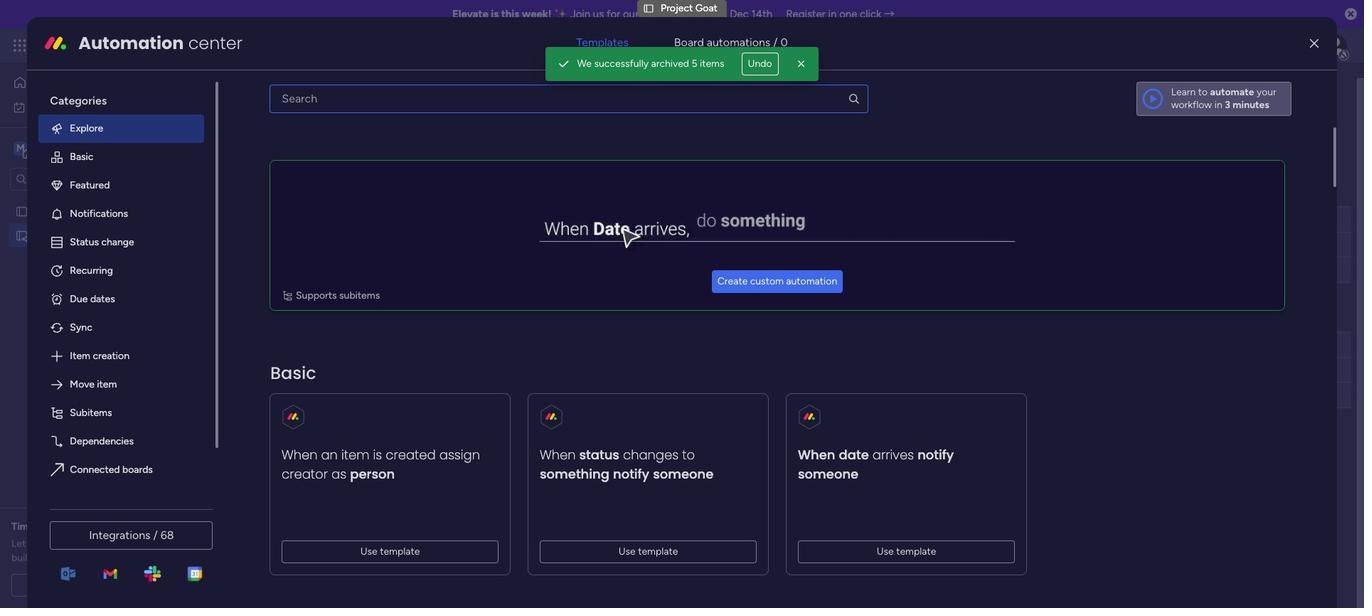 Task type: locate. For each thing, give the bounding box(es) containing it.
2 horizontal spatial project goat
[[661, 2, 718, 14]]

0 horizontal spatial project goat
[[33, 229, 90, 241]]

is left this
[[491, 8, 499, 21]]

featured
[[70, 179, 110, 191]]

item
[[97, 378, 117, 390], [342, 446, 370, 464]]

use for person
[[361, 545, 378, 557]]

1 vertical spatial /
[[1290, 83, 1294, 95]]

categories
[[50, 94, 107, 107]]

status up recurring
[[70, 236, 99, 248]]

1 vertical spatial an
[[52, 521, 63, 533]]

list box
[[0, 196, 181, 440]]

0 vertical spatial title
[[288, 183, 315, 201]]

0 vertical spatial person
[[392, 154, 422, 166]]

status for status
[[606, 213, 635, 225]]

when an item is created   assign creator as
[[282, 446, 480, 483]]

/ inside invite / 1 button
[[1290, 83, 1294, 95]]

0 horizontal spatial notify
[[613, 465, 650, 483]]

use template
[[361, 545, 420, 557], [619, 545, 678, 557], [877, 545, 936, 557]]

when left date
[[798, 446, 836, 464]]

1 vertical spatial notify
[[613, 465, 650, 483]]

1 when from the left
[[282, 446, 318, 464]]

an up as
[[321, 446, 338, 464]]

2 someone from the left
[[798, 465, 859, 483]]

notify inside when date arrives notify someone
[[918, 446, 954, 464]]

integrations
[[89, 528, 150, 542]]

an up experts
[[52, 521, 63, 533]]

connected boards
[[70, 464, 153, 476]]

1 horizontal spatial someone
[[798, 465, 859, 483]]

when up the something
[[540, 446, 576, 464]]

0 vertical spatial item
[[244, 154, 265, 166]]

0 vertical spatial basic
[[70, 151, 93, 163]]

minutes
[[1233, 99, 1269, 111]]

2 use from the left
[[619, 545, 636, 557]]

connected
[[70, 464, 120, 476]]

14th
[[751, 8, 773, 21]]

/
[[773, 35, 778, 49], [1290, 83, 1294, 95], [153, 528, 158, 542]]

1 vertical spatial person
[[521, 213, 551, 225]]

project down test
[[33, 229, 66, 241]]

0 horizontal spatial template
[[380, 545, 420, 557]]

subitems option
[[39, 399, 204, 427]]

someone down changes
[[653, 465, 714, 483]]

title down supports
[[288, 308, 315, 326]]

1 vertical spatial group title
[[245, 308, 315, 326]]

3 use template button from the left
[[798, 540, 1015, 563]]

0 vertical spatial notify
[[918, 446, 954, 464]]

goat left "dec"
[[695, 2, 718, 14]]

/ left 0
[[773, 35, 778, 49]]

project goat
[[661, 2, 718, 14], [236, 73, 373, 105], [33, 229, 90, 241]]

0 vertical spatial shareable board image
[[212, 81, 229, 98]]

workflow
[[1171, 99, 1212, 111]]

item
[[244, 154, 265, 166], [70, 350, 90, 362]]

3 use from the left
[[877, 545, 894, 557]]

board automations / 0
[[674, 35, 788, 49]]

0 vertical spatial project
[[661, 2, 693, 14]]

1 horizontal spatial in
[[1215, 99, 1222, 111]]

0 vertical spatial group
[[245, 183, 285, 201]]

3 when from the left
[[798, 446, 836, 464]]

group title down angle down image
[[245, 183, 315, 201]]

project goat down plans
[[236, 73, 373, 105]]

1 horizontal spatial our
[[623, 8, 639, 21]]

sync option
[[39, 314, 204, 342]]

1 template from the left
[[380, 545, 420, 557]]

my work button
[[9, 96, 153, 118]]

our up so
[[28, 538, 43, 550]]

when
[[282, 446, 318, 464], [540, 446, 576, 464], [798, 446, 836, 464]]

0 horizontal spatial goat
[[68, 229, 90, 241]]

/ inside board automations / 0 button
[[773, 35, 778, 49]]

0 vertical spatial /
[[773, 35, 778, 49]]

1 vertical spatial project
[[236, 73, 313, 105]]

1 horizontal spatial project goat
[[236, 73, 373, 105]]

someone down date
[[798, 465, 859, 483]]

0 vertical spatial work
[[115, 37, 140, 53]]

/ left 68
[[153, 528, 158, 542]]

let
[[11, 538, 26, 550]]

status for status change
[[70, 236, 99, 248]]

work right monday
[[115, 37, 140, 53]]

3 use template from the left
[[877, 545, 936, 557]]

your
[[1257, 86, 1277, 98]]

week!
[[522, 8, 552, 21]]

1 vertical spatial is
[[373, 446, 382, 464]]

status down the 'hide' popup button
[[606, 213, 635, 225]]

0 horizontal spatial for
[[36, 521, 50, 533]]

join
[[570, 8, 590, 21]]

Group Title field
[[241, 183, 319, 201], [241, 308, 319, 326]]

when up creator
[[282, 446, 318, 464]]

group title field down supports
[[241, 308, 319, 326]]

for
[[607, 8, 620, 21], [36, 521, 50, 533]]

notify down changes
[[613, 465, 650, 483]]

review up of
[[81, 538, 110, 550]]

0 horizontal spatial basic
[[70, 151, 93, 163]]

2 vertical spatial project goat
[[33, 229, 90, 241]]

0 horizontal spatial project
[[33, 229, 66, 241]]

/ inside 'integrations / 68' button
[[153, 528, 158, 542]]

our
[[623, 8, 639, 21], [28, 538, 43, 550]]

Search field
[[319, 150, 361, 170]]

when for when status changes   to something notify someone
[[540, 446, 576, 464]]

autopilot image
[[1232, 113, 1244, 131]]

1 horizontal spatial goat
[[318, 73, 373, 105]]

person
[[392, 154, 422, 166], [521, 213, 551, 225]]

1 vertical spatial group
[[245, 308, 285, 326]]

1 vertical spatial item
[[342, 446, 370, 464]]

goat
[[695, 2, 718, 14], [318, 73, 373, 105], [68, 229, 90, 241]]

create custom automation button
[[712, 270, 843, 293]]

0 vertical spatial for
[[607, 8, 620, 21]]

when for when an item is created   assign creator as
[[282, 446, 318, 464]]

item up as
[[342, 446, 370, 464]]

shareable board image down public board image
[[15, 229, 28, 242]]

supports
[[296, 289, 337, 301]]

schedule a meeting button
[[11, 574, 170, 597]]

0 horizontal spatial an
[[52, 521, 63, 533]]

when inside when an item is created   assign creator as
[[282, 446, 318, 464]]

1 use template from the left
[[361, 545, 420, 557]]

2 when from the left
[[540, 446, 576, 464]]

item right 'new'
[[244, 154, 265, 166]]

status
[[606, 213, 635, 225], [70, 236, 99, 248]]

show board description image
[[383, 83, 400, 97]]

of
[[85, 552, 94, 564]]

review
[[98, 521, 129, 533], [81, 538, 110, 550]]

for inside the time for an expert review let our experts review what you've built so far. free of charge
[[36, 521, 50, 533]]

use template for person
[[361, 545, 420, 557]]

0 horizontal spatial person
[[392, 154, 422, 166]]

group title field down angle down image
[[241, 183, 319, 201]]

0 horizontal spatial use
[[361, 545, 378, 557]]

alert
[[546, 47, 818, 81]]

0 horizontal spatial item
[[70, 350, 90, 362]]

status inside option
[[70, 236, 99, 248]]

for right us
[[607, 8, 620, 21]]

item right the move
[[97, 378, 117, 390]]

is up person
[[373, 446, 382, 464]]

2 use template button from the left
[[540, 540, 757, 563]]

0 horizontal spatial status
[[70, 236, 99, 248]]

create
[[718, 275, 748, 287]]

shareable board image down center
[[212, 81, 229, 98]]

1 someone from the left
[[653, 465, 714, 483]]

option down the connected boards
[[39, 484, 204, 513]]

0 horizontal spatial use template button
[[282, 540, 499, 563]]

successfully
[[594, 58, 649, 70]]

filter button
[[435, 149, 502, 171]]

0 horizontal spatial /
[[153, 528, 158, 542]]

our left online
[[623, 8, 639, 21]]

title
[[288, 183, 315, 201], [288, 308, 315, 326]]

goat down 'notifications'
[[68, 229, 90, 241]]

status
[[580, 446, 620, 464]]

option
[[0, 198, 181, 201], [39, 484, 204, 513]]

5
[[692, 58, 697, 70]]

new item
[[221, 154, 265, 166]]

1 vertical spatial for
[[36, 521, 50, 533]]

time for an expert review let our experts review what you've built so far. free of charge
[[11, 521, 166, 564]]

undo
[[748, 58, 772, 70]]

item inside option
[[70, 350, 90, 362]]

when for when date arrives notify someone
[[798, 446, 836, 464]]

monday
[[63, 37, 112, 53]]

public board image
[[15, 204, 28, 218]]

0 horizontal spatial to
[[682, 446, 695, 464]]

time
[[11, 521, 34, 533]]

project goat down test
[[33, 229, 90, 241]]

1 horizontal spatial item
[[342, 446, 370, 464]]

group for second the group title field from the top
[[245, 308, 285, 326]]

2 horizontal spatial use
[[877, 545, 894, 557]]

2 horizontal spatial template
[[896, 545, 936, 557]]

None search field
[[270, 85, 868, 113]]

1 vertical spatial to
[[682, 446, 695, 464]]

sort
[[529, 154, 548, 166]]

2 template from the left
[[638, 545, 678, 557]]

see
[[249, 39, 266, 51]]

subitems
[[70, 407, 112, 419]]

1 horizontal spatial basic
[[271, 361, 316, 385]]

0 horizontal spatial our
[[28, 538, 43, 550]]

1 horizontal spatial an
[[321, 446, 338, 464]]

1 vertical spatial option
[[39, 484, 204, 513]]

person down sort
[[521, 213, 551, 225]]

in left one in the right top of the page
[[828, 8, 837, 21]]

person inside popup button
[[392, 154, 422, 166]]

shareable board image
[[212, 81, 229, 98], [15, 229, 28, 242]]

featured option
[[39, 171, 204, 200]]

in left 3
[[1215, 99, 1222, 111]]

2 group from the top
[[245, 308, 285, 326]]

1 horizontal spatial work
[[115, 37, 140, 53]]

use
[[361, 545, 378, 557], [619, 545, 636, 557], [877, 545, 894, 557]]

2 vertical spatial goat
[[68, 229, 90, 241]]

group title
[[245, 183, 315, 201], [245, 308, 315, 326]]

1 vertical spatial work
[[47, 101, 69, 113]]

1 group from the top
[[245, 183, 285, 201]]

2 horizontal spatial use template
[[877, 545, 936, 557]]

custom
[[750, 275, 784, 287]]

management
[[143, 37, 221, 53]]

person left filter popup button
[[392, 154, 422, 166]]

1 vertical spatial in
[[1215, 99, 1222, 111]]

basic option
[[39, 143, 204, 171]]

68
[[160, 528, 174, 542]]

sort button
[[507, 149, 557, 171]]

0 horizontal spatial when
[[282, 446, 318, 464]]

0
[[781, 35, 788, 49]]

meeting
[[98, 579, 135, 591]]

arrives
[[873, 446, 914, 464]]

project down see plans
[[236, 73, 313, 105]]

option down the featured
[[0, 198, 181, 201]]

Project Goat field
[[233, 73, 376, 105]]

2 horizontal spatial /
[[1290, 83, 1294, 95]]

1 vertical spatial item
[[70, 350, 90, 362]]

0 vertical spatial is
[[491, 8, 499, 21]]

an inside when an item is created   assign creator as
[[321, 446, 338, 464]]

Date field
[[706, 212, 734, 227]]

use template button for date
[[798, 540, 1015, 563]]

1 vertical spatial basic
[[271, 361, 316, 385]]

recurring option
[[39, 257, 204, 285]]

test
[[33, 205, 52, 217]]

online
[[641, 8, 670, 21]]

item inside when an item is created   assign creator as
[[342, 446, 370, 464]]

subitems
[[340, 289, 380, 301]]

project up board
[[661, 2, 693, 14]]

to up workflow
[[1198, 86, 1208, 98]]

1 horizontal spatial is
[[491, 8, 499, 21]]

1 horizontal spatial /
[[773, 35, 778, 49]]

item down sync
[[70, 350, 90, 362]]

invite / 1
[[1263, 83, 1301, 95]]

0 vertical spatial item
[[97, 378, 117, 390]]

when inside when date arrives notify someone
[[798, 446, 836, 464]]

template for person
[[380, 545, 420, 557]]

2 horizontal spatial goat
[[695, 2, 718, 14]]

0 horizontal spatial is
[[373, 446, 382, 464]]

automation
[[78, 31, 184, 55]]

1 horizontal spatial status
[[606, 213, 635, 225]]

0 vertical spatial our
[[623, 8, 639, 21]]

status inside field
[[606, 213, 635, 225]]

activity
[[1169, 83, 1204, 95]]

1 vertical spatial goat
[[318, 73, 373, 105]]

2 horizontal spatial when
[[798, 446, 836, 464]]

1 horizontal spatial notify
[[918, 446, 954, 464]]

3 template from the left
[[896, 545, 936, 557]]

template for status
[[638, 545, 678, 557]]

v2 search image
[[308, 152, 319, 168]]

0 horizontal spatial someone
[[653, 465, 714, 483]]

recurring
[[70, 264, 113, 277]]

work for monday
[[115, 37, 140, 53]]

see plans
[[249, 39, 292, 51]]

2 horizontal spatial project
[[661, 2, 693, 14]]

2 vertical spatial /
[[153, 528, 158, 542]]

1 vertical spatial project goat
[[236, 73, 373, 105]]

for right time at bottom
[[36, 521, 50, 533]]

1 vertical spatial group title field
[[241, 308, 319, 326]]

0 vertical spatial group title
[[245, 183, 315, 201]]

main
[[33, 141, 58, 155]]

status change
[[70, 236, 134, 248]]

work right my
[[47, 101, 69, 113]]

person button
[[369, 149, 431, 171]]

collapse board header image
[[1321, 117, 1332, 128]]

1 horizontal spatial template
[[638, 545, 678, 557]]

0 vertical spatial group title field
[[241, 183, 319, 201]]

person inside field
[[521, 213, 551, 225]]

group title down supports
[[245, 308, 315, 326]]

1 use template button from the left
[[282, 540, 499, 563]]

1 horizontal spatial use template button
[[540, 540, 757, 563]]

title down the v2 search icon
[[288, 183, 315, 201]]

2 horizontal spatial use template button
[[798, 540, 1015, 563]]

2 group title field from the top
[[241, 308, 319, 326]]

templates button
[[559, 25, 646, 60]]

Search for a column type search field
[[270, 85, 868, 113]]

1 group title field from the top
[[241, 183, 319, 201]]

dependencies option
[[39, 427, 204, 456]]

2 vertical spatial project
[[33, 229, 66, 241]]

1 horizontal spatial use
[[619, 545, 636, 557]]

project goat up board
[[661, 2, 718, 14]]

/ left 1
[[1290, 83, 1294, 95]]

Status field
[[603, 212, 639, 227]]

1 horizontal spatial when
[[540, 446, 576, 464]]

an
[[321, 446, 338, 464], [52, 521, 63, 533]]

to inside "when status changes   to something notify someone"
[[682, 446, 695, 464]]

use template for status
[[619, 545, 678, 557]]

to right changes
[[682, 446, 695, 464]]

1 vertical spatial status
[[70, 236, 99, 248]]

workspace image
[[14, 140, 28, 156]]

0 horizontal spatial item
[[97, 378, 117, 390]]

creation
[[93, 350, 129, 362]]

brad klo image
[[1324, 34, 1347, 57]]

review up what
[[98, 521, 129, 533]]

2 use template from the left
[[619, 545, 678, 557]]

center
[[188, 31, 243, 55]]

/ for integrations / 68
[[153, 528, 158, 542]]

when inside "when status changes   to something notify someone"
[[540, 446, 576, 464]]

so
[[33, 552, 44, 564]]

goat inside list box
[[68, 229, 90, 241]]

1 vertical spatial title
[[288, 308, 315, 326]]

basic inside option
[[70, 151, 93, 163]]

1 horizontal spatial to
[[1198, 86, 1208, 98]]

goat left show board description icon
[[318, 73, 373, 105]]

notify right the arrives
[[918, 446, 954, 464]]

work inside "button"
[[47, 101, 69, 113]]

we successfully archived 5 items
[[577, 58, 724, 70]]

0 vertical spatial status
[[606, 213, 635, 225]]

1 horizontal spatial person
[[521, 213, 551, 225]]

register
[[786, 8, 826, 21]]

due dates
[[70, 293, 115, 305]]

m
[[16, 142, 25, 154]]

1 vertical spatial shareable board image
[[15, 229, 28, 242]]

1 use from the left
[[361, 545, 378, 557]]

0 horizontal spatial in
[[828, 8, 837, 21]]



Task type: vqa. For each thing, say whether or not it's contained in the screenshot.
Use related to date
yes



Task type: describe. For each thing, give the bounding box(es) containing it.
board automations / 0 button
[[657, 25, 805, 60]]

1 horizontal spatial shareable board image
[[212, 81, 229, 98]]

hide button
[[561, 149, 614, 171]]

Person field
[[517, 212, 555, 227]]

items
[[700, 58, 724, 70]]

is inside when an item is created   assign creator as
[[373, 446, 382, 464]]

invite / 1 button
[[1237, 78, 1307, 101]]

archived
[[651, 58, 689, 70]]

integrations / 68
[[89, 528, 174, 542]]

conference
[[673, 8, 727, 21]]

0 vertical spatial review
[[98, 521, 129, 533]]

date
[[710, 213, 731, 225]]

explore option
[[39, 114, 204, 143]]

item inside option
[[97, 378, 117, 390]]

click
[[860, 8, 881, 21]]

my
[[31, 101, 45, 113]]

workspace
[[60, 141, 117, 155]]

something
[[540, 465, 610, 483]]

notify inside "when status changes   to something notify someone"
[[613, 465, 650, 483]]

a
[[90, 579, 96, 591]]

explore
[[70, 122, 103, 134]]

search image
[[847, 92, 860, 105]]

board
[[674, 35, 704, 49]]

elevate is this week! ✨ join us for our online conference dec 14th
[[452, 8, 773, 21]]

✨
[[554, 8, 568, 21]]

categories heading
[[39, 82, 204, 114]]

1
[[1297, 83, 1301, 95]]

hide
[[584, 154, 605, 166]]

dates
[[90, 293, 115, 305]]

connected boards option
[[39, 456, 204, 484]]

project inside list box
[[33, 229, 66, 241]]

0 horizontal spatial shareable board image
[[15, 229, 28, 242]]

dependencies
[[70, 435, 134, 447]]

status change option
[[39, 228, 204, 257]]

0 vertical spatial project goat
[[661, 2, 718, 14]]

0 vertical spatial in
[[828, 8, 837, 21]]

someone inside "when status changes   to something notify someone"
[[653, 465, 714, 483]]

use template button for status
[[540, 540, 757, 563]]

template for date
[[896, 545, 936, 557]]

2 title from the top
[[288, 308, 315, 326]]

item creation
[[70, 350, 129, 362]]

when status changes   to something notify someone
[[540, 446, 714, 483]]

item creation option
[[39, 342, 204, 370]]

automation center
[[78, 31, 243, 55]]

1 horizontal spatial for
[[607, 8, 620, 21]]

automate
[[1250, 116, 1294, 128]]

expert
[[65, 521, 95, 533]]

automations
[[707, 35, 770, 49]]

add new group
[[243, 439, 312, 451]]

1 group title from the top
[[245, 183, 315, 201]]

automation  center image
[[44, 32, 67, 55]]

new item button
[[215, 149, 270, 171]]

register in one click →
[[786, 8, 895, 21]]

register in one click → link
[[786, 8, 895, 21]]

use for status
[[619, 545, 636, 557]]

categories list box
[[39, 82, 219, 513]]

0 vertical spatial option
[[0, 198, 181, 201]]

select product image
[[13, 38, 27, 53]]

item inside 'button'
[[244, 154, 265, 166]]

angle down image
[[277, 155, 284, 165]]

1 horizontal spatial project
[[236, 73, 313, 105]]

we
[[577, 58, 592, 70]]

dec
[[730, 8, 749, 21]]

1 title from the top
[[288, 183, 315, 201]]

due
[[70, 293, 88, 305]]

creator
[[282, 465, 328, 483]]

when date arrives notify someone
[[798, 446, 954, 483]]

see plans button
[[230, 35, 298, 56]]

changes
[[623, 446, 679, 464]]

move
[[70, 378, 95, 390]]

charge
[[97, 552, 128, 564]]

0 vertical spatial to
[[1198, 86, 1208, 98]]

notifications option
[[39, 200, 204, 228]]

learn
[[1171, 86, 1196, 98]]

an inside the time for an expert review let our experts review what you've built so far. free of charge
[[52, 521, 63, 533]]

built
[[11, 552, 31, 564]]

use template button for person
[[282, 540, 499, 563]]

automate
[[1210, 86, 1254, 98]]

person
[[350, 465, 395, 483]]

due dates option
[[39, 285, 204, 314]]

arrow down image
[[485, 151, 502, 169]]

workspace selection element
[[14, 140, 119, 158]]

as
[[332, 465, 347, 483]]

0 vertical spatial goat
[[695, 2, 718, 14]]

new
[[264, 439, 283, 451]]

undo button
[[741, 53, 778, 75]]

1 vertical spatial review
[[81, 538, 110, 550]]

our inside the time for an expert review let our experts review what you've built so far. free of charge
[[28, 538, 43, 550]]

plans
[[268, 39, 292, 51]]

list box containing test
[[0, 196, 181, 440]]

use template for date
[[877, 545, 936, 557]]

filter
[[458, 154, 480, 166]]

home button
[[9, 71, 153, 94]]

us
[[593, 8, 604, 21]]

one
[[839, 8, 857, 21]]

home
[[33, 76, 60, 88]]

far.
[[46, 552, 61, 564]]

you've
[[137, 538, 166, 550]]

project goat inside list box
[[33, 229, 90, 241]]

move item
[[70, 378, 117, 390]]

close image
[[794, 57, 808, 71]]

work for my
[[47, 101, 69, 113]]

/ for invite / 1
[[1290, 83, 1294, 95]]

use for date
[[877, 545, 894, 557]]

in inside "your workflow in"
[[1215, 99, 1222, 111]]

learn to automate
[[1171, 86, 1254, 98]]

move item option
[[39, 370, 204, 399]]

this
[[501, 8, 519, 21]]

Search in workspace field
[[30, 171, 119, 187]]

assign
[[440, 446, 480, 464]]

supports subitems
[[296, 289, 380, 301]]

created
[[386, 446, 436, 464]]

free
[[63, 552, 83, 564]]

schedule a meeting
[[47, 579, 135, 591]]

group for first the group title field from the top of the page
[[245, 183, 285, 201]]

integrate
[[1107, 116, 1148, 128]]

main workspace
[[33, 141, 117, 155]]

someone inside when date arrives notify someone
[[798, 465, 859, 483]]

2 group title from the top
[[245, 308, 315, 326]]

add to favorites image
[[407, 82, 421, 96]]

alert containing we successfully archived 5 items
[[546, 47, 818, 81]]

what
[[113, 538, 135, 550]]

3
[[1225, 99, 1230, 111]]



